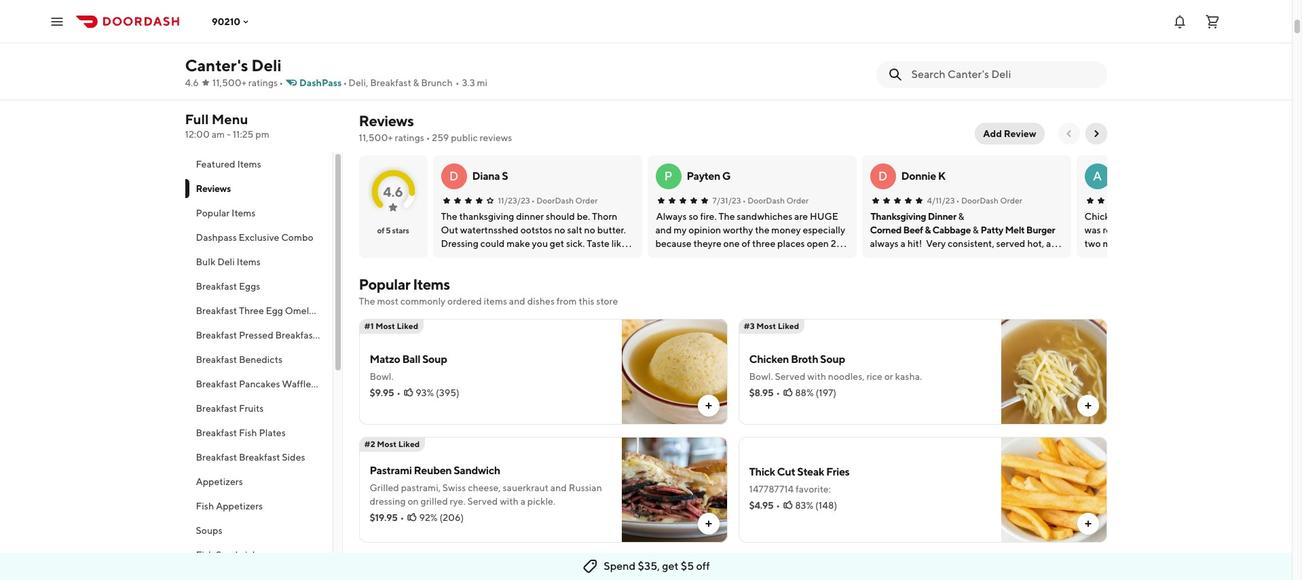 Task type: describe. For each thing, give the bounding box(es) containing it.
breakfast for eggs
[[196, 281, 237, 292]]

sauerkraut
[[503, 483, 549, 494]]

reviews for reviews
[[196, 183, 231, 194]]

brunch
[[421, 77, 453, 88]]

83% (148)
[[795, 501, 838, 511]]

soup for chicken broth soup
[[821, 353, 845, 366]]

served inside chicken broth soup bowl. served with noodles, rice or kasha.
[[775, 372, 806, 382]]

0 vertical spatial 92% (206)
[[416, 78, 461, 89]]

dishes
[[527, 296, 555, 307]]

$8.95
[[749, 388, 774, 399]]

most for chicken
[[757, 321, 776, 331]]

• left 92% (98)
[[913, 63, 917, 74]]

breakfast fruits button
[[185, 397, 332, 421]]

breakfast pancakes waffles french toast
[[196, 379, 373, 390]]

items up eggs
[[237, 257, 261, 268]]

12:00
[[185, 129, 210, 140]]

swiss
[[443, 483, 466, 494]]

items
[[484, 296, 507, 307]]

pastrami
[[370, 465, 412, 477]]

#3 most liked
[[744, 321, 800, 331]]

• right '7/31/23'
[[743, 196, 746, 206]]

add item to cart image for pastrami reuben sandwich
[[703, 519, 714, 530]]

spend
[[604, 560, 636, 573]]

• right the 11/23/23
[[532, 196, 535, 206]]

thanksgiving dinner button
[[871, 210, 957, 223]]

rye.
[[450, 496, 466, 507]]

order for s
[[576, 196, 598, 206]]

liked for broth
[[778, 321, 800, 331]]

breakfast fruits
[[196, 403, 264, 414]]

fruits
[[239, 403, 264, 414]]

open menu image
[[49, 13, 65, 30]]

(148)
[[816, 501, 838, 511]]

of 5 stars
[[377, 225, 409, 236]]

broth
[[791, 353, 819, 366]]

pickle.
[[528, 496, 556, 507]]

of
[[377, 225, 385, 236]]

breakfast breakfast sides
[[196, 452, 305, 463]]

featured items button
[[185, 152, 332, 177]]

breakfast pancakes waffles french toast button
[[185, 372, 373, 397]]

chicken tenders appetizers image
[[1005, 0, 1125, 41]]

0 vertical spatial 4.6
[[185, 77, 199, 88]]

corned beef reuben image
[[876, 0, 996, 41]]

egg
[[266, 306, 283, 316]]

• left dashpass
[[279, 77, 283, 88]]

full menu 12:00 am - 11:25 pm
[[185, 111, 269, 140]]

plates
[[259, 428, 286, 439]]

omelettes
[[285, 306, 331, 316]]

breakfast fish plates
[[196, 428, 286, 439]]

$19.95 for 92% (98)
[[881, 63, 911, 74]]

kasha.
[[896, 372, 922, 382]]

from
[[557, 296, 577, 307]]

1 vertical spatial appetizers
[[196, 477, 243, 488]]

doordash for diana s
[[537, 196, 574, 206]]

#1
[[364, 321, 374, 331]]

grilled
[[370, 483, 399, 494]]

most for matzo
[[376, 321, 395, 331]]

(197)
[[816, 388, 837, 399]]

breakfast pressed breakfast sandwiches button
[[185, 323, 370, 348]]

featured items
[[196, 159, 261, 170]]

$9.95
[[370, 388, 394, 399]]

russian
[[569, 483, 602, 494]]

beef
[[904, 225, 924, 236]]

breakfast for three
[[196, 306, 237, 316]]

melt
[[1005, 225, 1025, 236]]

(395)
[[436, 388, 460, 399]]

popular for popular items the most commonly ordered items and dishes from this store
[[359, 276, 410, 293]]

cabbage
[[933, 225, 971, 236]]

and inside pastrami reuben sandwich grilled pastrami, swiss cheese, sauerkraut and russian dressing on grilled rye. served with a pickle.
[[551, 483, 567, 494]]

#2
[[364, 439, 375, 450]]

reviews for reviews 11,500+ ratings • 259 public reviews
[[359, 112, 414, 130]]

90210
[[212, 16, 241, 27]]

• right 4/11/23
[[957, 196, 960, 206]]

breakfast up appetizers button
[[239, 452, 280, 463]]

full
[[185, 111, 209, 127]]

0 vertical spatial chicken broth soup image
[[747, 0, 867, 41]]

bowl. for chicken
[[749, 372, 773, 382]]

most for pastrami
[[377, 439, 397, 450]]

1 vertical spatial (206)
[[440, 513, 464, 524]]

hot pastrami sandwich image
[[618, 0, 738, 41]]

$9.95 •
[[370, 388, 401, 399]]

sandwich inside button
[[216, 550, 258, 561]]

sandwich inside pastrami reuben sandwich grilled pastrami, swiss cheese, sauerkraut and russian dressing on grilled rye. served with a pickle.
[[454, 465, 500, 477]]

0 vertical spatial 11,500+
[[212, 77, 247, 88]]

11,500+ ratings •
[[212, 77, 283, 88]]

$35,
[[638, 560, 660, 573]]

doordash for payten g
[[748, 196, 785, 206]]

soup for matzo ball soup
[[422, 353, 447, 366]]

3.3
[[462, 77, 475, 88]]

chicken for chicken broth soup bowl. served with noodles, rice or kasha.
[[749, 353, 789, 366]]

a
[[1093, 169, 1102, 183]]

served inside pastrami reuben sandwich grilled pastrami, swiss cheese, sauerkraut and russian dressing on grilled rye. served with a pickle.
[[468, 496, 498, 507]]

11:25
[[233, 129, 254, 140]]

pressed
[[239, 330, 273, 341]]

items for popular items
[[232, 208, 256, 219]]

1 vertical spatial pastrami reuben sandwich image
[[622, 437, 728, 543]]

reviews 11,500+ ratings • 259 public reviews
[[359, 112, 512, 143]]

pastrami,
[[401, 483, 441, 494]]

$19.95 for 92% (206)
[[365, 78, 395, 89]]

review
[[1004, 128, 1037, 139]]

fries
[[827, 466, 850, 479]]

1 vertical spatial matzo ball soup image
[[622, 319, 728, 425]]

11/23/23
[[498, 196, 530, 206]]

reviews
[[480, 132, 512, 143]]

mi
[[477, 77, 488, 88]]

Item Search search field
[[912, 67, 1097, 82]]

breakfast pressed breakfast sandwiches
[[196, 330, 370, 341]]

$19.95 •
[[370, 513, 404, 524]]

noodles,
[[828, 372, 865, 382]]

7/31/23
[[713, 196, 741, 206]]

pancakes
[[239, 379, 280, 390]]

liked for ball
[[397, 321, 419, 331]]

add
[[984, 128, 1002, 139]]

breakfast for pancakes
[[196, 379, 237, 390]]

dashpass exclusive combo button
[[185, 225, 332, 250]]

steak
[[798, 466, 825, 479]]

fish for fish appetizers
[[196, 501, 214, 512]]

doordash for donnie k
[[962, 196, 999, 206]]

rice
[[867, 372, 883, 382]]

previous image
[[1064, 128, 1075, 139]]

& inside thanksgiving dinner corned beef & cabbage
[[925, 225, 931, 236]]

0 horizontal spatial matzo ball soup image
[[489, 0, 609, 41]]

90210 button
[[212, 16, 251, 27]]

next image
[[1091, 128, 1102, 139]]

92% (98)
[[932, 63, 971, 74]]

tenders
[[1052, 46, 1090, 59]]

259
[[432, 132, 449, 143]]

soups button
[[185, 519, 332, 543]]

matzo ball soup bowl.
[[370, 353, 447, 382]]

• doordash order for payten g
[[743, 196, 809, 206]]

d for donnie k
[[879, 169, 888, 183]]

featured
[[196, 159, 235, 170]]

thick
[[749, 466, 775, 479]]

$4.95 •
[[749, 501, 780, 511]]

breakfast for benedicts
[[196, 355, 237, 365]]

dinner
[[928, 211, 957, 222]]

order for g
[[787, 196, 809, 206]]

breakfast for pressed
[[196, 330, 237, 341]]

bowl. for matzo
[[370, 372, 394, 382]]

notification bell image
[[1172, 13, 1189, 30]]

add review button
[[975, 123, 1045, 145]]



Task type: locate. For each thing, give the bounding box(es) containing it.
ratings down reviews link
[[395, 132, 424, 143]]

2 soup from the left
[[821, 353, 845, 366]]

0 horizontal spatial &
[[413, 77, 419, 88]]

served
[[775, 372, 806, 382], [468, 496, 498, 507]]

with up 88% (197)
[[808, 372, 827, 382]]

1 • doordash order from the left
[[532, 196, 598, 206]]

1 vertical spatial add item to cart image
[[1083, 519, 1094, 530]]

1 vertical spatial &
[[925, 225, 931, 236]]

or
[[885, 372, 894, 382]]

deli for canter's
[[252, 56, 282, 75]]

1 add item to cart image from the top
[[703, 401, 714, 412]]

2 vertical spatial appetizers
[[216, 501, 263, 512]]

patty melt burger
[[981, 225, 1056, 236]]

0 vertical spatial fish
[[239, 428, 257, 439]]

#2 most liked
[[364, 439, 420, 450]]

on
[[408, 496, 419, 507]]

1 vertical spatial sandwich
[[216, 550, 258, 561]]

deli up 11,500+ ratings •
[[252, 56, 282, 75]]

• right $10.50
[[1044, 78, 1048, 89]]

popular up the "dashpass"
[[196, 208, 230, 219]]

147787714
[[749, 484, 794, 495]]

deli inside button
[[217, 257, 235, 268]]

• right $4.95
[[776, 501, 780, 511]]

add item to cart image for 147787714 favorite:
[[1083, 519, 1094, 530]]

1 d from the left
[[449, 169, 459, 183]]

11,500+ down reviews link
[[359, 132, 393, 143]]

breakfast fish plates button
[[185, 421, 332, 446]]

2 doordash from the left
[[748, 196, 785, 206]]

fish inside "button"
[[239, 428, 257, 439]]

0 horizontal spatial order
[[576, 196, 598, 206]]

2 vertical spatial fish
[[196, 550, 214, 561]]

items up commonly
[[413, 276, 450, 293]]

breakfast down breakfast three egg omelettes scrambles
[[275, 330, 317, 341]]

0 horizontal spatial reviews
[[196, 183, 231, 194]]

1 vertical spatial chicken broth soup image
[[1001, 319, 1107, 425]]

0 horizontal spatial doordash
[[537, 196, 574, 206]]

2 vertical spatial $19.95
[[370, 513, 398, 524]]

payten g
[[687, 170, 731, 183]]

1 horizontal spatial doordash
[[748, 196, 785, 206]]

popular items button
[[185, 201, 332, 225]]

$10.50
[[1010, 78, 1042, 89]]

0 vertical spatial with
[[808, 372, 827, 382]]

d for diana s
[[449, 169, 459, 183]]

(206) left 3.3
[[437, 78, 461, 89]]

appetizers inside "chicken tenders appetizers"
[[1010, 61, 1063, 74]]

favorite:
[[796, 484, 831, 495]]

liked up pastrami
[[398, 439, 420, 450]]

deli right bulk
[[217, 257, 235, 268]]

2 order from the left
[[787, 196, 809, 206]]

doordash up patty
[[962, 196, 999, 206]]

breakfast three egg omelettes scrambles button
[[185, 299, 378, 323]]

0 horizontal spatial ratings
[[248, 77, 278, 88]]

soup up the noodles,
[[821, 353, 845, 366]]

thick cut steak fries image
[[1001, 437, 1107, 543]]

donnie k
[[902, 170, 946, 183]]

pastrami reuben sandwich image
[[360, 0, 480, 41], [622, 437, 728, 543]]

soups
[[196, 526, 222, 537]]

pickles image
[[622, 556, 728, 581]]

soup right the ball
[[422, 353, 447, 366]]

chicken tenders appetizers
[[1010, 46, 1090, 74]]

breakfast up "breakfast fruits"
[[196, 379, 237, 390]]

fish inside button
[[196, 550, 214, 561]]

0 vertical spatial reviews
[[359, 112, 414, 130]]

1 vertical spatial $19.95
[[365, 78, 395, 89]]

d
[[449, 169, 459, 183], [879, 169, 888, 183]]

1 vertical spatial with
[[500, 496, 519, 507]]

ratings
[[248, 77, 278, 88], [395, 132, 424, 143]]

1 horizontal spatial &
[[925, 225, 931, 236]]

with left a
[[500, 496, 519, 507]]

• doordash order for donnie k
[[957, 196, 1023, 206]]

0 vertical spatial and
[[509, 296, 526, 307]]

1 vertical spatial popular
[[359, 276, 410, 293]]

$8.95 •
[[749, 388, 780, 399]]

bowl. up $8.95
[[749, 372, 773, 382]]

0 vertical spatial pastrami reuben sandwich image
[[360, 0, 480, 41]]

commonly
[[401, 296, 446, 307]]

add item to cart image for matzo ball soup
[[703, 401, 714, 412]]

1 horizontal spatial sandwich
[[454, 465, 500, 477]]

1 horizontal spatial and
[[551, 483, 567, 494]]

donnie
[[902, 170, 937, 183]]

sides
[[282, 452, 305, 463]]

public
[[451, 132, 478, 143]]

served down the cheese,
[[468, 496, 498, 507]]

breakfast up breakfast benedicts
[[196, 330, 237, 341]]

and inside popular items the most commonly ordered items and dishes from this store
[[509, 296, 526, 307]]

add review
[[984, 128, 1037, 139]]

breakfast inside button
[[196, 403, 237, 414]]

0 horizontal spatial chicken broth soup image
[[747, 0, 867, 41]]

0 vertical spatial add item to cart image
[[703, 401, 714, 412]]

breakfast breakfast sides button
[[185, 446, 332, 470]]

0 horizontal spatial and
[[509, 296, 526, 307]]

2 add item to cart image from the top
[[703, 519, 714, 530]]

store
[[597, 296, 618, 307]]

92% down grilled
[[419, 513, 438, 524]]

bulk deli items
[[196, 257, 261, 268]]

4.6 up of 5 stars
[[383, 184, 403, 199]]

0 vertical spatial matzo ball soup image
[[489, 0, 609, 41]]

1 horizontal spatial with
[[808, 372, 827, 382]]

1 add item to cart image from the top
[[1083, 401, 1094, 412]]

doordash right the 11/23/23
[[537, 196, 574, 206]]

1 horizontal spatial 4.6
[[383, 184, 403, 199]]

1 horizontal spatial popular
[[359, 276, 410, 293]]

0 vertical spatial ratings
[[248, 77, 278, 88]]

2 vertical spatial 92%
[[419, 513, 438, 524]]

breakfast down bulk
[[196, 281, 237, 292]]

breakfast down breakfast fish plates
[[196, 452, 237, 463]]

chicken inside chicken broth soup bowl. served with noodles, rice or kasha.
[[749, 353, 789, 366]]

items down '11:25'
[[237, 159, 261, 170]]

2 bowl. from the left
[[749, 372, 773, 382]]

$19.95 up reviews link
[[365, 78, 395, 89]]

liked
[[397, 321, 419, 331], [778, 321, 800, 331], [398, 439, 420, 450]]

0 horizontal spatial 11,500+
[[212, 77, 247, 88]]

0 vertical spatial served
[[775, 372, 806, 382]]

fish up soups
[[196, 501, 214, 512]]

sandwich down soups button
[[216, 550, 258, 561]]

fish appetizers
[[196, 501, 263, 512]]

breakfast for fruits
[[196, 403, 237, 414]]

• left 3.3
[[456, 77, 460, 88]]

1 horizontal spatial • doordash order
[[743, 196, 809, 206]]

ratings inside 'reviews 11,500+ ratings • 259 public reviews'
[[395, 132, 424, 143]]

thanksgiving
[[871, 211, 927, 222]]

bowl.
[[370, 372, 394, 382], [749, 372, 773, 382]]

0 horizontal spatial deli
[[217, 257, 235, 268]]

menu
[[212, 111, 248, 127]]

g
[[723, 170, 731, 183]]

1 vertical spatial deli
[[217, 257, 235, 268]]

1 horizontal spatial chicken broth soup image
[[1001, 319, 1107, 425]]

burger
[[1027, 225, 1056, 236]]

• right '$9.95'
[[397, 388, 401, 399]]

0 horizontal spatial d
[[449, 169, 459, 183]]

• doordash order right '7/31/23'
[[743, 196, 809, 206]]

1 horizontal spatial deli
[[252, 56, 282, 75]]

0 horizontal spatial served
[[468, 496, 498, 507]]

items inside popular items the most commonly ordered items and dishes from this store
[[413, 276, 450, 293]]

items for featured items
[[237, 159, 261, 170]]

1 vertical spatial add item to cart image
[[703, 519, 714, 530]]

0 items, open order cart image
[[1205, 13, 1221, 30]]

most
[[376, 321, 395, 331], [757, 321, 776, 331], [377, 439, 397, 450]]

0 horizontal spatial • doordash order
[[532, 196, 598, 206]]

fish down soups
[[196, 550, 214, 561]]

• inside 'reviews 11,500+ ratings • 259 public reviews'
[[426, 132, 430, 143]]

bowl. inside chicken broth soup bowl. served with noodles, rice or kasha.
[[749, 372, 773, 382]]

ball
[[402, 353, 420, 366]]

bowl. inside matzo ball soup bowl.
[[370, 372, 394, 382]]

order for k
[[1001, 196, 1023, 206]]

bowl. up '$9.95'
[[370, 372, 394, 382]]

most right #3
[[757, 321, 776, 331]]

• doordash order right the 11/23/23
[[532, 196, 598, 206]]

92% left '(98)'
[[932, 63, 951, 74]]

with inside chicken broth soup bowl. served with noodles, rice or kasha.
[[808, 372, 827, 382]]

1 vertical spatial 11,500+
[[359, 132, 393, 143]]

add item to cart image
[[703, 401, 714, 412], [703, 519, 714, 530]]

items up "dashpass exclusive combo"
[[232, 208, 256, 219]]

d left diana
[[449, 169, 459, 183]]

fish sandwich button
[[185, 543, 332, 568]]

1 horizontal spatial 11,500+
[[359, 132, 393, 143]]

and up pickle.
[[551, 483, 567, 494]]

• doordash order for diana s
[[532, 196, 598, 206]]

1 horizontal spatial served
[[775, 372, 806, 382]]

(206) down rye.
[[440, 513, 464, 524]]

popular items
[[196, 208, 256, 219]]

most right #2
[[377, 439, 397, 450]]

reviews down featured
[[196, 183, 231, 194]]

0 horizontal spatial 4.6
[[185, 77, 199, 88]]

breakfast inside button
[[196, 355, 237, 365]]

chicken broth soup image
[[747, 0, 867, 41], [1001, 319, 1107, 425]]

2 d from the left
[[879, 169, 888, 183]]

0 horizontal spatial pastrami reuben sandwich image
[[360, 0, 480, 41]]

breakfast inside "button"
[[196, 428, 237, 439]]

• left deli,
[[343, 77, 347, 88]]

d left donnie
[[879, 169, 888, 183]]

80% (76)
[[1063, 78, 1102, 89]]

(98)
[[953, 63, 971, 74]]

1 horizontal spatial pastrami reuben sandwich image
[[622, 437, 728, 543]]

chicken for chicken tenders appetizers
[[1010, 46, 1050, 59]]

dashpass exclusive combo
[[196, 232, 314, 243]]

liked up broth at the bottom right of the page
[[778, 321, 800, 331]]

0 horizontal spatial soup
[[422, 353, 447, 366]]

0 horizontal spatial chicken
[[749, 353, 789, 366]]

add item to cart image for chicken broth soup
[[1083, 401, 1094, 412]]

1 doordash from the left
[[537, 196, 574, 206]]

exclusive
[[239, 232, 279, 243]]

doordash right '7/31/23'
[[748, 196, 785, 206]]

chicken up $10.50
[[1010, 46, 1050, 59]]

1 vertical spatial 4.6
[[383, 184, 403, 199]]

liked down commonly
[[397, 321, 419, 331]]

deli for bulk
[[217, 257, 235, 268]]

1 vertical spatial chicken
[[749, 353, 789, 366]]

1 horizontal spatial chicken
[[1010, 46, 1050, 59]]

matzo ball soup image
[[489, 0, 609, 41], [622, 319, 728, 425]]

1 order from the left
[[576, 196, 598, 206]]

$19.95 left 92% (98)
[[881, 63, 911, 74]]

matzo
[[370, 353, 400, 366]]

benedicts
[[239, 355, 283, 365]]

0 vertical spatial appetizers
[[1010, 61, 1063, 74]]

soup inside matzo ball soup bowl.
[[422, 353, 447, 366]]

grilled
[[421, 496, 448, 507]]

2 horizontal spatial doordash
[[962, 196, 999, 206]]

breakfast right deli,
[[370, 77, 411, 88]]

3 doordash from the left
[[962, 196, 999, 206]]

breakfast left benedicts
[[196, 355, 237, 365]]

popular for popular items
[[196, 208, 230, 219]]

k
[[938, 170, 946, 183]]

& left brunch
[[413, 77, 419, 88]]

0 vertical spatial (206)
[[437, 78, 461, 89]]

1 horizontal spatial reviews
[[359, 112, 414, 130]]

• left brunch
[[397, 78, 401, 89]]

0 vertical spatial deli
[[252, 56, 282, 75]]

0 horizontal spatial bowl.
[[370, 372, 394, 382]]

chicken down '#3 most liked'
[[749, 353, 789, 366]]

92% (206) down grilled
[[419, 513, 464, 524]]

breakfast up breakfast fish plates
[[196, 403, 237, 414]]

breakfast for breakfast
[[196, 452, 237, 463]]

with
[[808, 372, 827, 382], [500, 496, 519, 507]]

toast
[[350, 379, 373, 390]]

4.6 down the canter's
[[185, 77, 199, 88]]

0 vertical spatial sandwich
[[454, 465, 500, 477]]

0 vertical spatial &
[[413, 77, 419, 88]]

2 horizontal spatial order
[[1001, 196, 1023, 206]]

bulk
[[196, 257, 216, 268]]

pm
[[256, 129, 269, 140]]

reviews
[[359, 112, 414, 130], [196, 183, 231, 194]]

• left the '259'
[[426, 132, 430, 143]]

0 horizontal spatial popular
[[196, 208, 230, 219]]

stars
[[392, 225, 409, 236]]

appetizers up $10.50
[[1010, 61, 1063, 74]]

appetizers
[[1010, 61, 1063, 74], [196, 477, 243, 488], [216, 501, 263, 512]]

canter's deli
[[185, 56, 282, 75]]

$5
[[681, 560, 694, 573]]

1 horizontal spatial order
[[787, 196, 809, 206]]

fish inside button
[[196, 501, 214, 512]]

a
[[521, 496, 526, 507]]

appetizers down appetizers button
[[216, 501, 263, 512]]

3 order from the left
[[1001, 196, 1023, 206]]

breakfast eggs
[[196, 281, 260, 292]]

payten
[[687, 170, 721, 183]]

1 vertical spatial served
[[468, 496, 498, 507]]

1 vertical spatial and
[[551, 483, 567, 494]]

0 vertical spatial add item to cart image
[[1083, 401, 1094, 412]]

liked for reuben
[[398, 439, 420, 450]]

1 horizontal spatial d
[[879, 169, 888, 183]]

0 horizontal spatial with
[[500, 496, 519, 507]]

1 bowl. from the left
[[370, 372, 394, 382]]

3 • doordash order from the left
[[957, 196, 1023, 206]]

sandwich
[[454, 465, 500, 477], [216, 550, 258, 561]]

0 vertical spatial chicken
[[1010, 46, 1050, 59]]

deli,
[[349, 77, 368, 88]]

1 horizontal spatial ratings
[[395, 132, 424, 143]]

reviews down deli,
[[359, 112, 414, 130]]

11,500+ down canter's deli
[[212, 77, 247, 88]]

sandwich up the cheese,
[[454, 465, 500, 477]]

92% (206) left 3.3
[[416, 78, 461, 89]]

patty melt burger button
[[981, 223, 1056, 237]]

thick cut steak fries 147787714 favorite:
[[749, 466, 850, 495]]

reviews inside 'reviews 11,500+ ratings • 259 public reviews'
[[359, 112, 414, 130]]

2 add item to cart image from the top
[[1083, 519, 1094, 530]]

1 vertical spatial fish
[[196, 501, 214, 512]]

$19.95 down dressing
[[370, 513, 398, 524]]

0 vertical spatial $19.95
[[881, 63, 911, 74]]

chicken inside "chicken tenders appetizers"
[[1010, 46, 1050, 59]]

waffles
[[282, 379, 315, 390]]

popular up "most"
[[359, 276, 410, 293]]

1 vertical spatial 92%
[[416, 78, 435, 89]]

1 horizontal spatial matzo ball soup image
[[622, 319, 728, 425]]

ordered
[[448, 296, 482, 307]]

& right beef
[[925, 225, 931, 236]]

chicken broth soup bowl. served with noodles, rice or kasha.
[[749, 353, 922, 382]]

0 horizontal spatial sandwich
[[216, 550, 258, 561]]

0 vertical spatial 92%
[[932, 63, 951, 74]]

served up 88%
[[775, 372, 806, 382]]

1 horizontal spatial soup
[[821, 353, 845, 366]]

soup
[[422, 353, 447, 366], [821, 353, 845, 366]]

items for popular items the most commonly ordered items and dishes from this store
[[413, 276, 450, 293]]

appetizers up fish appetizers
[[196, 477, 243, 488]]

popular inside popular items the most commonly ordered items and dishes from this store
[[359, 276, 410, 293]]

and right items
[[509, 296, 526, 307]]

add item to cart image
[[1083, 401, 1094, 412], [1083, 519, 1094, 530]]

eggs
[[239, 281, 260, 292]]

1 vertical spatial reviews
[[196, 183, 231, 194]]

ratings down canter's deli
[[248, 77, 278, 88]]

4/11/23
[[927, 196, 955, 206]]

reviews link
[[359, 112, 414, 130]]

1 horizontal spatial bowl.
[[749, 372, 773, 382]]

2 • doordash order from the left
[[743, 196, 809, 206]]

fish left plates
[[239, 428, 257, 439]]

french
[[317, 379, 348, 390]]

fish for fish sandwich
[[196, 550, 214, 561]]

most
[[377, 296, 399, 307]]

breakfast down breakfast eggs
[[196, 306, 237, 316]]

popular inside button
[[196, 208, 230, 219]]

11,500+ inside 'reviews 11,500+ ratings • 259 public reviews'
[[359, 132, 393, 143]]

corned
[[870, 225, 902, 236]]

get
[[662, 560, 679, 573]]

• right $8.95
[[776, 388, 780, 399]]

1 soup from the left
[[422, 353, 447, 366]]

breakfast down "breakfast fruits"
[[196, 428, 237, 439]]

most right "#1"
[[376, 321, 395, 331]]

0 vertical spatial popular
[[196, 208, 230, 219]]

2 horizontal spatial • doordash order
[[957, 196, 1023, 206]]

with inside pastrami reuben sandwich grilled pastrami, swiss cheese, sauerkraut and russian dressing on grilled rye. served with a pickle.
[[500, 496, 519, 507]]

breakfast for fish
[[196, 428, 237, 439]]

• doordash order up patty
[[957, 196, 1023, 206]]

(76)
[[1085, 78, 1102, 89]]

1 vertical spatial ratings
[[395, 132, 424, 143]]

92% left 3.3
[[416, 78, 435, 89]]

4.6
[[185, 77, 199, 88], [383, 184, 403, 199]]

• down dressing
[[400, 513, 404, 524]]

soup inside chicken broth soup bowl. served with noodles, rice or kasha.
[[821, 353, 845, 366]]

breakfast benedicts
[[196, 355, 283, 365]]

1 vertical spatial 92% (206)
[[419, 513, 464, 524]]



Task type: vqa. For each thing, say whether or not it's contained in the screenshot.
second Battered from the bottom of the page
no



